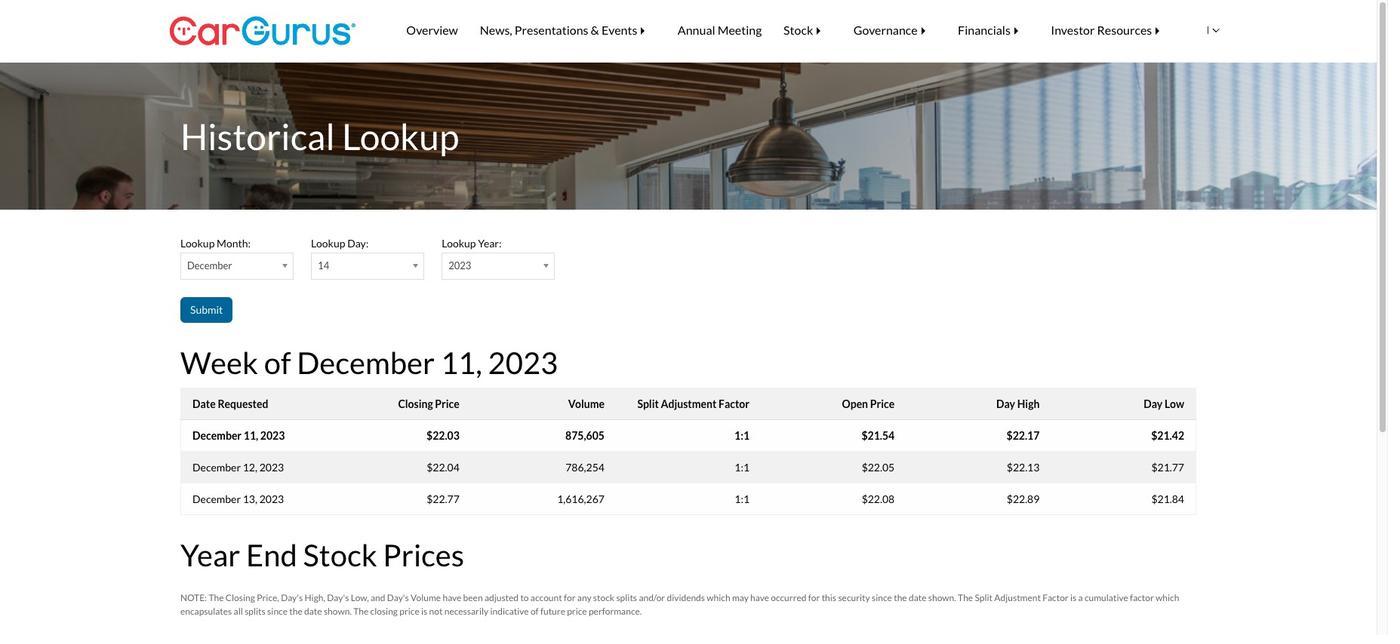 Task type: describe. For each thing, give the bounding box(es) containing it.
dividends
[[667, 593, 705, 604]]

annual meeting
[[678, 23, 762, 37]]

investor
[[1051, 23, 1095, 37]]

1 horizontal spatial volume
[[568, 398, 605, 411]]

2023 for $22.77
[[259, 493, 284, 506]]

and
[[371, 593, 385, 604]]

requested
[[218, 398, 268, 411]]

day low
[[1144, 398, 1185, 411]]

1 horizontal spatial year
[[478, 237, 499, 250]]

12,
[[243, 461, 257, 474]]

historical
[[180, 115, 335, 158]]

price for open price
[[870, 398, 895, 411]]

cargurus logo image
[[169, 0, 356, 62]]

day for day low
[[1144, 398, 1163, 411]]

note: the closing price, day's high, day's low, and day's volume have been     adjusted to account for any stock splits and/or dividends which may have     occurred for this security since the date shown. the split adjustment factor is a     cumulative factor which encapsulates all splits since the date shown.     the closing price is not necessarily indicative of future price     performance.
[[180, 593, 1180, 618]]

$22.08
[[862, 493, 895, 506]]

menu bar containing overview
[[373, 0, 1204, 60]]

0 vertical spatial factor
[[719, 398, 750, 411]]

2 price from the left
[[567, 606, 587, 618]]

2 day's from the left
[[327, 593, 349, 604]]

13,
[[243, 493, 257, 506]]

december link
[[180, 253, 294, 280]]

875,605
[[566, 430, 605, 443]]

month
[[217, 237, 248, 250]]

split inside note: the closing price, day's high, day's low, and day's volume have been     adjusted to account for any stock splits and/or dividends which may have     occurred for this security since the date shown. the split adjustment factor is a     cumulative factor which encapsulates all splits since the date shown.     the closing price is not necessarily indicative of future price     performance.
[[975, 593, 993, 604]]

security
[[838, 593, 870, 604]]

$22.77
[[427, 493, 460, 506]]

december for december
[[187, 260, 232, 272]]

lookup year
[[442, 237, 499, 250]]

date requested
[[193, 398, 268, 411]]

week of december 11, 2023
[[180, 345, 558, 381]]

1 horizontal spatial closing
[[398, 398, 433, 411]]

date
[[193, 398, 216, 411]]

may
[[732, 593, 749, 604]]

&
[[591, 23, 599, 37]]

2023 for $22.03
[[260, 430, 285, 443]]

december 11, 2023
[[193, 430, 285, 443]]

$22.03
[[427, 430, 460, 443]]

price,
[[257, 593, 279, 604]]

encapsulates
[[180, 606, 232, 618]]

1,616,267
[[557, 493, 605, 506]]

0 horizontal spatial shown.
[[324, 606, 352, 618]]

open price
[[842, 398, 895, 411]]

en button
[[1171, 9, 1228, 52]]

3 day's from the left
[[387, 593, 409, 604]]

786,254
[[566, 461, 605, 474]]

2 which from the left
[[1156, 593, 1180, 604]]

financials
[[958, 23, 1011, 37]]

$21.42
[[1152, 430, 1185, 443]]

lookup day
[[311, 237, 366, 250]]

1 horizontal spatial is
[[1071, 593, 1077, 604]]

open
[[842, 398, 868, 411]]

1 vertical spatial year
[[180, 538, 240, 574]]

prices
[[383, 538, 464, 574]]

to
[[521, 593, 529, 604]]

2023 for $22.04
[[259, 461, 284, 474]]

been
[[463, 593, 483, 604]]

week
[[180, 345, 258, 381]]

a
[[1079, 593, 1083, 604]]

1 vertical spatial since
[[267, 606, 288, 618]]

factor inside note: the closing price, day's high, day's low, and day's volume have been     adjusted to account for any stock splits and/or dividends which may have     occurred for this security since the date shown. the split adjustment factor is a     cumulative factor which encapsulates all splits since the date shown.     the closing price is not necessarily indicative of future price     performance.
[[1043, 593, 1069, 604]]

0 horizontal spatial adjustment
[[661, 398, 717, 411]]

2 for from the left
[[809, 593, 820, 604]]

december for december 12, 2023
[[193, 461, 241, 474]]

lookup for lookup month
[[180, 237, 215, 250]]

governance link
[[843, 12, 947, 48]]

0 vertical spatial the
[[894, 593, 907, 604]]

annual meeting link
[[667, 12, 773, 48]]

0 horizontal spatial split
[[638, 398, 659, 411]]

account
[[531, 593, 562, 604]]

$21.84
[[1152, 493, 1185, 506]]

2023 link
[[442, 253, 555, 280]]

any
[[577, 593, 592, 604]]

closing
[[370, 606, 398, 618]]

lookup month
[[180, 237, 248, 250]]

presentations
[[515, 23, 589, 37]]

news,
[[480, 23, 512, 37]]

1 horizontal spatial date
[[909, 593, 927, 604]]

and/or
[[639, 593, 665, 604]]

day high
[[997, 398, 1040, 411]]

news, presentations & events link
[[469, 12, 667, 48]]

not
[[429, 606, 443, 618]]

14 link
[[311, 253, 424, 280]]

14
[[318, 260, 329, 272]]

governance
[[854, 23, 918, 37]]

this
[[822, 593, 837, 604]]

price for closing price
[[435, 398, 460, 411]]

occurred
[[771, 593, 807, 604]]



Task type: vqa. For each thing, say whether or not it's contained in the screenshot.


Task type: locate. For each thing, give the bounding box(es) containing it.
stock right meeting
[[784, 23, 813, 37]]

december left 12,
[[193, 461, 241, 474]]

0 horizontal spatial price
[[435, 398, 460, 411]]

lookup for lookup day
[[311, 237, 345, 250]]

for
[[564, 593, 576, 604], [809, 593, 820, 604]]

0 horizontal spatial of
[[264, 345, 291, 381]]

stock up low,
[[303, 538, 377, 574]]

0 vertical spatial year
[[478, 237, 499, 250]]

december left 13,
[[193, 493, 241, 506]]

1 vertical spatial 11,
[[244, 430, 258, 443]]

1 vertical spatial is
[[421, 606, 428, 618]]

0 vertical spatial adjustment
[[661, 398, 717, 411]]

0 horizontal spatial factor
[[719, 398, 750, 411]]

1 vertical spatial stock
[[303, 538, 377, 574]]

closing inside note: the closing price, day's high, day's low, and day's volume have been     adjusted to account for any stock splits and/or dividends which may have     occurred for this security since the date shown. the split adjustment factor is a     cumulative factor which encapsulates all splits since the date shown.     the closing price is not necessarily indicative of future price     performance.
[[226, 593, 255, 604]]

1 vertical spatial closing
[[226, 593, 255, 604]]

splits up "performance."
[[616, 593, 637, 604]]

1 vertical spatial factor
[[1043, 593, 1069, 604]]

day's
[[281, 593, 303, 604], [327, 593, 349, 604], [387, 593, 409, 604]]

december for december 13, 2023
[[193, 493, 241, 506]]

lookup
[[342, 115, 459, 158], [180, 237, 215, 250], [311, 237, 345, 250], [442, 237, 476, 250]]

closing up all
[[226, 593, 255, 604]]

performance.
[[589, 606, 642, 618]]

day's up closing
[[387, 593, 409, 604]]

1 horizontal spatial which
[[1156, 593, 1180, 604]]

en
[[1196, 23, 1210, 36]]

$21.77
[[1152, 461, 1185, 474]]

0 horizontal spatial for
[[564, 593, 576, 604]]

volume
[[568, 398, 605, 411], [411, 593, 441, 604]]

stock
[[593, 593, 615, 604]]

factor
[[1130, 593, 1154, 604]]

1 vertical spatial splits
[[245, 606, 266, 618]]

date right security
[[909, 593, 927, 604]]

year up 2023 link
[[478, 237, 499, 250]]

$22.05
[[862, 461, 895, 474]]

split adjustment factor
[[638, 398, 750, 411]]

2 price from the left
[[870, 398, 895, 411]]

1 vertical spatial split
[[975, 593, 993, 604]]

overview
[[406, 23, 458, 37]]

overview link
[[396, 12, 469, 48]]

have right may
[[751, 593, 769, 604]]

1 1:1 from the top
[[735, 430, 750, 443]]

stock
[[784, 23, 813, 37], [303, 538, 377, 574]]

day left high
[[997, 398, 1016, 411]]

0 horizontal spatial 11,
[[244, 430, 258, 443]]

is left a
[[1071, 593, 1077, 604]]

1 horizontal spatial split
[[975, 593, 993, 604]]

0 vertical spatial since
[[872, 593, 892, 604]]

annual
[[678, 23, 716, 37]]

1:1 for $21.54
[[735, 430, 750, 443]]

december down date
[[193, 430, 242, 443]]

1 horizontal spatial for
[[809, 593, 820, 604]]

since down price,
[[267, 606, 288, 618]]

day left low
[[1144, 398, 1163, 411]]

1 horizontal spatial splits
[[616, 593, 637, 604]]

0 horizontal spatial volume
[[411, 593, 441, 604]]

december 13, 2023
[[193, 493, 284, 506]]

year up note:
[[180, 538, 240, 574]]

$22.13
[[1007, 461, 1040, 474]]

1 horizontal spatial day's
[[327, 593, 349, 604]]

1 horizontal spatial adjustment
[[995, 593, 1041, 604]]

0 vertical spatial splits
[[616, 593, 637, 604]]

price right open
[[870, 398, 895, 411]]

for left this
[[809, 593, 820, 604]]

day up 14 link
[[347, 237, 366, 250]]

investor resources
[[1051, 23, 1152, 37]]

0 horizontal spatial is
[[421, 606, 428, 618]]

1 horizontal spatial the
[[894, 593, 907, 604]]

of up 'requested'
[[264, 345, 291, 381]]

lookup for lookup year
[[442, 237, 476, 250]]

closing
[[398, 398, 433, 411], [226, 593, 255, 604]]

0 horizontal spatial date
[[304, 606, 322, 618]]

11, up closing price
[[441, 345, 482, 381]]

2 horizontal spatial day
[[1144, 398, 1163, 411]]

low,
[[351, 593, 369, 604]]

menu bar
[[373, 0, 1204, 60]]

high,
[[305, 593, 325, 604]]

price down any
[[567, 606, 587, 618]]

2 1:1 from the top
[[735, 461, 750, 474]]

1 horizontal spatial day
[[997, 398, 1016, 411]]

0 horizontal spatial since
[[267, 606, 288, 618]]

0 horizontal spatial stock
[[303, 538, 377, 574]]

price up the $22.03
[[435, 398, 460, 411]]

news, presentations & events
[[480, 23, 638, 37]]

volume up 875,605
[[568, 398, 605, 411]]

1 horizontal spatial have
[[751, 593, 769, 604]]

1 day's from the left
[[281, 593, 303, 604]]

which
[[707, 593, 731, 604], [1156, 593, 1180, 604]]

closing price
[[398, 398, 460, 411]]

factor
[[719, 398, 750, 411], [1043, 593, 1069, 604]]

3 1:1 from the top
[[735, 493, 750, 506]]

0 horizontal spatial price
[[400, 606, 420, 618]]

since
[[872, 593, 892, 604], [267, 606, 288, 618]]

day's left 'high,'
[[281, 593, 303, 604]]

closing up the $22.03
[[398, 398, 433, 411]]

december 12, 2023
[[193, 461, 284, 474]]

which left may
[[707, 593, 731, 604]]

adjustment inside note: the closing price, day's high, day's low, and day's volume have been     adjusted to account for any stock splits and/or dividends which may have     occurred for this security since the date shown. the split adjustment factor is a     cumulative factor which encapsulates all splits since the date shown.     the closing price is not necessarily indicative of future price     performance.
[[995, 593, 1041, 604]]

date down 'high,'
[[304, 606, 322, 618]]

date
[[909, 593, 927, 604], [304, 606, 322, 618]]

december
[[187, 260, 232, 272], [297, 345, 435, 381], [193, 430, 242, 443], [193, 461, 241, 474], [193, 493, 241, 506]]

2 horizontal spatial day's
[[387, 593, 409, 604]]

0 vertical spatial of
[[264, 345, 291, 381]]

0 horizontal spatial splits
[[245, 606, 266, 618]]

the right security
[[894, 593, 907, 604]]

1 for from the left
[[564, 593, 576, 604]]

11,
[[441, 345, 482, 381], [244, 430, 258, 443]]

0 horizontal spatial the
[[289, 606, 303, 618]]

volume inside note: the closing price, day's high, day's low, and day's volume have been     adjusted to account for any stock splits and/or dividends which may have     occurred for this security since the date shown. the split adjustment factor is a     cumulative factor which encapsulates all splits since the date shown.     the closing price is not necessarily indicative of future price     performance.
[[411, 593, 441, 604]]

1:1 for $22.08
[[735, 493, 750, 506]]

2 vertical spatial 1:1
[[735, 493, 750, 506]]

1 vertical spatial of
[[531, 606, 539, 618]]

cumulative
[[1085, 593, 1129, 604]]

events
[[602, 23, 638, 37]]

1 horizontal spatial shown.
[[929, 593, 956, 604]]

11, up 12,
[[244, 430, 258, 443]]

of inside note: the closing price, day's high, day's low, and day's volume have been     adjusted to account for any stock splits and/or dividends which may have     occurred for this security since the date shown. the split adjustment factor is a     cumulative factor which encapsulates all splits since the date shown.     the closing price is not necessarily indicative of future price     performance.
[[531, 606, 539, 618]]

price
[[400, 606, 420, 618], [567, 606, 587, 618]]

since right security
[[872, 593, 892, 604]]

all
[[234, 606, 243, 618]]

the
[[209, 593, 224, 604], [958, 593, 973, 604], [354, 606, 369, 618]]

december for december 11, 2023
[[193, 430, 242, 443]]

low
[[1165, 398, 1185, 411]]

1 horizontal spatial since
[[872, 593, 892, 604]]

0 vertical spatial shown.
[[929, 593, 956, 604]]

1 horizontal spatial price
[[567, 606, 587, 618]]

1 horizontal spatial stock
[[784, 23, 813, 37]]

december down lookup month
[[187, 260, 232, 272]]

0 vertical spatial split
[[638, 398, 659, 411]]

note:
[[180, 593, 207, 604]]

adjusted
[[485, 593, 519, 604]]

0 vertical spatial 1:1
[[735, 430, 750, 443]]

is
[[1071, 593, 1077, 604], [421, 606, 428, 618]]

necessarily
[[445, 606, 489, 618]]

for left any
[[564, 593, 576, 604]]

financials link
[[947, 12, 1040, 48]]

year
[[478, 237, 499, 250], [180, 538, 240, 574]]

0 vertical spatial is
[[1071, 593, 1077, 604]]

0 horizontal spatial the
[[209, 593, 224, 604]]

1:1 for $22.05
[[735, 461, 750, 474]]

indicative
[[490, 606, 529, 618]]

day
[[347, 237, 366, 250], [997, 398, 1016, 411], [1144, 398, 1163, 411]]

year end stock prices
[[180, 538, 464, 574]]

1 vertical spatial date
[[304, 606, 322, 618]]

have up necessarily
[[443, 593, 462, 604]]

splits right all
[[245, 606, 266, 618]]

1 vertical spatial shown.
[[324, 606, 352, 618]]

of
[[264, 345, 291, 381], [531, 606, 539, 618]]

resources
[[1098, 23, 1152, 37]]

0 horizontal spatial day's
[[281, 593, 303, 604]]

1 horizontal spatial of
[[531, 606, 539, 618]]

1 horizontal spatial factor
[[1043, 593, 1069, 604]]

1 have from the left
[[443, 593, 462, 604]]

0 horizontal spatial which
[[707, 593, 731, 604]]

0 horizontal spatial year
[[180, 538, 240, 574]]

1 price from the left
[[400, 606, 420, 618]]

$22.17
[[1007, 430, 1040, 443]]

is left not
[[421, 606, 428, 618]]

0 vertical spatial stock
[[784, 23, 813, 37]]

1 horizontal spatial the
[[354, 606, 369, 618]]

end
[[246, 538, 297, 574]]

$21.54
[[862, 430, 895, 443]]

historical lookup
[[180, 115, 459, 158]]

high
[[1018, 398, 1040, 411]]

1 price from the left
[[435, 398, 460, 411]]

1 vertical spatial 1:1
[[735, 461, 750, 474]]

meeting
[[718, 23, 762, 37]]

0 horizontal spatial closing
[[226, 593, 255, 604]]

price
[[435, 398, 460, 411], [870, 398, 895, 411]]

0 vertical spatial date
[[909, 593, 927, 604]]

1 vertical spatial adjustment
[[995, 593, 1041, 604]]

day's left low,
[[327, 593, 349, 604]]

2 have from the left
[[751, 593, 769, 604]]

None submit
[[180, 298, 233, 323]]

0 horizontal spatial day
[[347, 237, 366, 250]]

0 vertical spatial closing
[[398, 398, 433, 411]]

stock link
[[773, 12, 843, 48]]

december inside december link
[[187, 260, 232, 272]]

$22.04
[[427, 461, 460, 474]]

of down the account
[[531, 606, 539, 618]]

1 horizontal spatial price
[[870, 398, 895, 411]]

future
[[541, 606, 565, 618]]

which right factor on the right bottom of the page
[[1156, 593, 1180, 604]]

day for day high
[[997, 398, 1016, 411]]

2 horizontal spatial the
[[958, 593, 973, 604]]

volume up not
[[411, 593, 441, 604]]

$22.89
[[1007, 493, 1040, 506]]

investor resources link
[[1040, 12, 1182, 48]]

1 horizontal spatial 11,
[[441, 345, 482, 381]]

1 vertical spatial volume
[[411, 593, 441, 604]]

the right all
[[289, 606, 303, 618]]

splits
[[616, 593, 637, 604], [245, 606, 266, 618]]

1 vertical spatial the
[[289, 606, 303, 618]]

1 which from the left
[[707, 593, 731, 604]]

0 vertical spatial 11,
[[441, 345, 482, 381]]

december up closing price
[[297, 345, 435, 381]]

0 horizontal spatial have
[[443, 593, 462, 604]]

0 vertical spatial volume
[[568, 398, 605, 411]]

price right closing
[[400, 606, 420, 618]]



